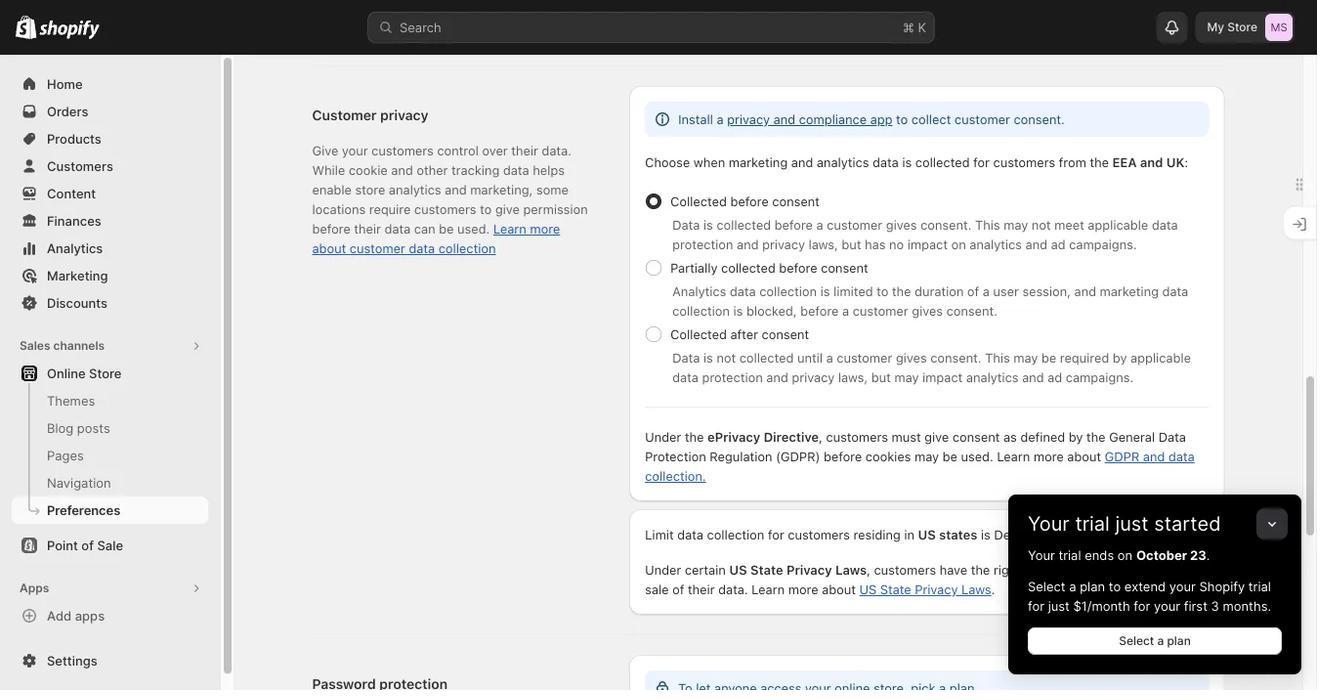 Task type: vqa. For each thing, say whether or not it's contained in the screenshot.
2nd the Contact information Name Email address Phone number from the top
no



Task type: locate. For each thing, give the bounding box(es) containing it.
0 horizontal spatial store
[[89, 366, 122, 381]]

to
[[1109, 579, 1122, 594]]

0 horizontal spatial plan
[[1080, 579, 1106, 594]]

content
[[47, 186, 96, 201]]

your up first
[[1170, 579, 1197, 594]]

point of sale button
[[0, 532, 220, 559]]

store for my store
[[1228, 20, 1258, 34]]

trial inside select a plan to extend your shopify trial for just $1/month for your first 3 months.
[[1249, 579, 1272, 594]]

shopify image
[[16, 15, 36, 39], [39, 20, 100, 40]]

1 horizontal spatial select
[[1120, 634, 1155, 648]]

your
[[1170, 579, 1197, 594], [1155, 598, 1181, 613]]

themes
[[47, 393, 95, 408]]

⌘ k
[[903, 20, 927, 35]]

point
[[47, 538, 78, 553]]

marketing link
[[12, 262, 208, 289]]

0 vertical spatial store
[[1228, 20, 1258, 34]]

0 horizontal spatial just
[[1049, 598, 1070, 613]]

for left $1/month
[[1028, 598, 1045, 613]]

1 horizontal spatial plan
[[1168, 634, 1192, 648]]

store right my
[[1228, 20, 1258, 34]]

just inside dropdown button
[[1116, 512, 1149, 536]]

a
[[1070, 579, 1077, 594], [1158, 634, 1165, 648]]

2 vertical spatial trial
[[1249, 579, 1272, 594]]

0 vertical spatial trial
[[1076, 512, 1110, 536]]

just left $1/month
[[1049, 598, 1070, 613]]

analytics
[[47, 241, 103, 256]]

0 vertical spatial select
[[1028, 579, 1066, 594]]

search
[[400, 20, 442, 35]]

preferences
[[47, 503, 120, 518]]

navigation link
[[12, 469, 208, 497]]

online store link
[[12, 360, 208, 387]]

add
[[47, 608, 72, 623]]

trial
[[1076, 512, 1110, 536], [1059, 547, 1082, 563], [1249, 579, 1272, 594]]

sale
[[97, 538, 123, 553]]

trial for ends
[[1059, 547, 1082, 563]]

1 vertical spatial store
[[89, 366, 122, 381]]

trial for just
[[1076, 512, 1110, 536]]

1 horizontal spatial a
[[1158, 634, 1165, 648]]

on
[[1118, 547, 1133, 563]]

a inside select a plan to extend your shopify trial for just $1/month for your first 3 months.
[[1070, 579, 1077, 594]]

your up your trial ends on october 23 .
[[1028, 512, 1070, 536]]

home
[[47, 76, 83, 91]]

trial up ends
[[1076, 512, 1110, 536]]

select inside select a plan to extend your shopify trial for just $1/month for your first 3 months.
[[1028, 579, 1066, 594]]

just up on
[[1116, 512, 1149, 536]]

just inside select a plan to extend your shopify trial for just $1/month for your first 3 months.
[[1049, 598, 1070, 613]]

select a plan
[[1120, 634, 1192, 648]]

store
[[1228, 20, 1258, 34], [89, 366, 122, 381]]

a up $1/month
[[1070, 579, 1077, 594]]

posts
[[77, 420, 110, 436]]

of
[[81, 538, 94, 553]]

first
[[1185, 598, 1208, 613]]

your left ends
[[1028, 547, 1056, 563]]

1 vertical spatial trial
[[1059, 547, 1082, 563]]

select down select a plan to extend your shopify trial for just $1/month for your first 3 months.
[[1120, 634, 1155, 648]]

1 vertical spatial plan
[[1168, 634, 1192, 648]]

analytics link
[[12, 235, 208, 262]]

your
[[1028, 512, 1070, 536], [1028, 547, 1056, 563]]

2 your from the top
[[1028, 547, 1056, 563]]

for down extend
[[1134, 598, 1151, 613]]

1 horizontal spatial for
[[1134, 598, 1151, 613]]

your left first
[[1155, 598, 1181, 613]]

trial up months.
[[1249, 579, 1272, 594]]

your trial ends on october 23 .
[[1028, 547, 1211, 563]]

blog posts
[[47, 420, 110, 436]]

plan down first
[[1168, 634, 1192, 648]]

settings link
[[12, 647, 208, 675]]

add apps
[[47, 608, 105, 623]]

0 vertical spatial a
[[1070, 579, 1077, 594]]

1 horizontal spatial just
[[1116, 512, 1149, 536]]

marketing
[[47, 268, 108, 283]]

1 vertical spatial just
[[1049, 598, 1070, 613]]

0 vertical spatial your
[[1028, 512, 1070, 536]]

1 vertical spatial your
[[1028, 547, 1056, 563]]

blog
[[47, 420, 74, 436]]

0 horizontal spatial shopify image
[[16, 15, 36, 39]]

store down sales channels "button" at left
[[89, 366, 122, 381]]

select inside select a plan link
[[1120, 634, 1155, 648]]

trial inside dropdown button
[[1076, 512, 1110, 536]]

0 horizontal spatial a
[[1070, 579, 1077, 594]]

23
[[1191, 547, 1207, 563]]

0 vertical spatial just
[[1116, 512, 1149, 536]]

1 horizontal spatial store
[[1228, 20, 1258, 34]]

plan up $1/month
[[1080, 579, 1106, 594]]

my store image
[[1266, 14, 1293, 41]]

0 horizontal spatial select
[[1028, 579, 1066, 594]]

0 horizontal spatial for
[[1028, 598, 1045, 613]]

1 vertical spatial select
[[1120, 634, 1155, 648]]

trial left ends
[[1059, 547, 1082, 563]]

your for your trial just started
[[1028, 512, 1070, 536]]

your trial just started element
[[1009, 546, 1302, 675]]

for
[[1028, 598, 1045, 613], [1134, 598, 1151, 613]]

finances
[[47, 213, 101, 228]]

a down select a plan to extend your shopify trial for just $1/month for your first 3 months.
[[1158, 634, 1165, 648]]

plan
[[1080, 579, 1106, 594], [1168, 634, 1192, 648]]

2 for from the left
[[1134, 598, 1151, 613]]

just
[[1116, 512, 1149, 536], [1049, 598, 1070, 613]]

$1/month
[[1074, 598, 1131, 613]]

october
[[1137, 547, 1188, 563]]

plan inside select a plan to extend your shopify trial for just $1/month for your first 3 months.
[[1080, 579, 1106, 594]]

0 vertical spatial plan
[[1080, 579, 1106, 594]]

select left to
[[1028, 579, 1066, 594]]

apps button
[[12, 575, 208, 602]]

point of sale link
[[12, 532, 208, 559]]

select
[[1028, 579, 1066, 594], [1120, 634, 1155, 648]]

your inside dropdown button
[[1028, 512, 1070, 536]]

1 your from the top
[[1028, 512, 1070, 536]]

apps
[[75, 608, 105, 623]]

preferences link
[[12, 497, 208, 524]]

1 vertical spatial a
[[1158, 634, 1165, 648]]



Task type: describe. For each thing, give the bounding box(es) containing it.
online
[[47, 366, 86, 381]]

months.
[[1223, 598, 1272, 613]]

your for your trial ends on october 23 .
[[1028, 547, 1056, 563]]

plan for select a plan to extend your shopify trial for just $1/month for your first 3 months.
[[1080, 579, 1106, 594]]

select a plan link
[[1028, 628, 1283, 655]]

online store
[[47, 366, 122, 381]]

blog posts link
[[12, 415, 208, 442]]

your trial just started
[[1028, 512, 1222, 536]]

store for online store
[[89, 366, 122, 381]]

.
[[1207, 547, 1211, 563]]

apps
[[20, 581, 49, 595]]

1 vertical spatial your
[[1155, 598, 1181, 613]]

discounts link
[[12, 289, 208, 317]]

extend
[[1125, 579, 1166, 594]]

orders link
[[12, 98, 208, 125]]

navigation
[[47, 475, 111, 490]]

discounts
[[47, 295, 108, 310]]

channels
[[53, 339, 105, 353]]

my
[[1208, 20, 1225, 34]]

select for select a plan
[[1120, 634, 1155, 648]]

⌘
[[903, 20, 915, 35]]

add apps button
[[12, 602, 208, 630]]

finances link
[[12, 207, 208, 235]]

sales
[[20, 339, 50, 353]]

shopify
[[1200, 579, 1246, 594]]

settings
[[47, 653, 97, 668]]

products link
[[12, 125, 208, 153]]

orders
[[47, 104, 88, 119]]

your trial just started button
[[1009, 495, 1302, 536]]

select a plan to extend your shopify trial for just $1/month for your first 3 months.
[[1028, 579, 1272, 613]]

products
[[47, 131, 101, 146]]

started
[[1155, 512, 1222, 536]]

customers link
[[12, 153, 208, 180]]

home link
[[12, 70, 208, 98]]

sales channels
[[20, 339, 105, 353]]

sales channels button
[[12, 332, 208, 360]]

customers
[[47, 158, 113, 174]]

content link
[[12, 180, 208, 207]]

a for select a plan
[[1158, 634, 1165, 648]]

0 vertical spatial your
[[1170, 579, 1197, 594]]

3
[[1212, 598, 1220, 613]]

a for select a plan to extend your shopify trial for just $1/month for your first 3 months.
[[1070, 579, 1077, 594]]

1 horizontal spatial shopify image
[[39, 20, 100, 40]]

point of sale
[[47, 538, 123, 553]]

my store
[[1208, 20, 1258, 34]]

ends
[[1085, 547, 1115, 563]]

1 for from the left
[[1028, 598, 1045, 613]]

pages link
[[12, 442, 208, 469]]

pages
[[47, 448, 84, 463]]

select for select a plan to extend your shopify trial for just $1/month for your first 3 months.
[[1028, 579, 1066, 594]]

k
[[919, 20, 927, 35]]

themes link
[[12, 387, 208, 415]]

plan for select a plan
[[1168, 634, 1192, 648]]



